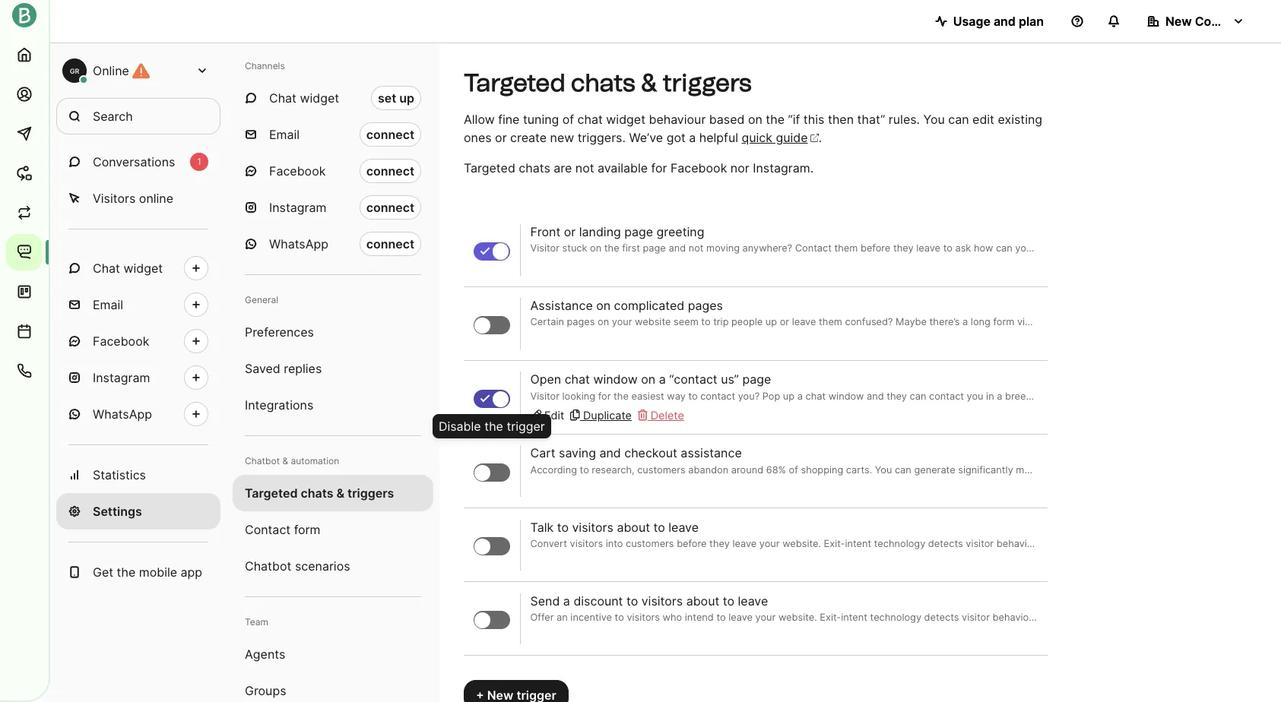 Task type: describe. For each thing, give the bounding box(es) containing it.
send a discount to visitors about to leave
[[530, 594, 768, 609]]

email link
[[56, 287, 221, 323]]

cart
[[530, 446, 556, 461]]

plan
[[1019, 14, 1044, 29]]

saving
[[559, 446, 596, 461]]

2 vertical spatial and
[[600, 446, 621, 461]]

not
[[576, 160, 594, 176]]

statistics link
[[56, 457, 221, 494]]

an
[[1179, 391, 1190, 402]]

new company button
[[1135, 6, 1257, 37]]

delete button
[[638, 407, 684, 424]]

existing
[[998, 112, 1043, 127]]

chatbot for chatbot & automation
[[245, 456, 280, 467]]

nor
[[731, 160, 750, 176]]

then
[[828, 112, 854, 127]]

send a discount to visitors about to leave link
[[530, 594, 1038, 625]]

quick guide link
[[742, 130, 819, 145]]

ent
[[1270, 391, 1281, 402]]

1 horizontal spatial email
[[269, 127, 300, 142]]

0 horizontal spatial widget
[[124, 261, 163, 276]]

back.
[[1220, 391, 1245, 402]]

whatsapp link
[[56, 396, 221, 433]]

rules.
[[889, 112, 920, 127]]

a inside "link"
[[563, 594, 570, 609]]

quick guide
[[742, 130, 808, 145]]

edit
[[973, 112, 995, 127]]

on inside allow fine tuning of chat widget behaviour based on the "if this then that" rules. you can edit existing ones or create new triggers. we've got a helpful
[[748, 112, 763, 127]]

0 vertical spatial targeted chats & triggers
[[464, 68, 752, 97]]

0 horizontal spatial leave
[[669, 520, 699, 535]]

can inside allow fine tuning of chat widget behaviour based on the "if this then that" rules. you can edit existing ones or create new triggers. we've got a helpful
[[948, 112, 969, 127]]

online
[[139, 191, 173, 206]]

pop
[[763, 391, 780, 402]]

a right pop
[[798, 391, 803, 402]]

targeted chats are not available for facebook nor instagram.
[[464, 160, 814, 176]]

1 vertical spatial chat
[[93, 261, 120, 276]]

rather
[[1042, 391, 1070, 402]]

you?
[[738, 391, 760, 402]]

1 vertical spatial triggers
[[348, 486, 394, 501]]

and inside button
[[994, 14, 1016, 29]]

assistance
[[530, 298, 593, 314]]

having
[[1096, 391, 1127, 402]]

available
[[598, 160, 648, 176]]

0 horizontal spatial chats
[[301, 486, 334, 501]]

leave inside "link"
[[738, 594, 768, 609]]

conversations
[[93, 154, 175, 170]]

talk
[[530, 520, 554, 535]]

0 horizontal spatial whatsapp
[[93, 407, 152, 422]]

breeze,
[[1005, 391, 1040, 402]]

a up easiest
[[659, 372, 666, 387]]

visitor
[[530, 391, 560, 402]]

duplicate button
[[571, 407, 632, 424]]

search link
[[56, 98, 221, 135]]

open
[[530, 372, 561, 387]]

create
[[510, 130, 547, 145]]

fine
[[498, 112, 520, 127]]

connect for whatsapp
[[366, 237, 414, 252]]

saved
[[245, 361, 280, 376]]

the inside allow fine tuning of chat widget behaviour based on the "if this then that" rules. you can edit existing ones or create new triggers. we've got a helpful
[[766, 112, 785, 127]]

visitors inside "link"
[[642, 594, 683, 609]]

guide
[[776, 130, 808, 145]]

connect for email
[[366, 127, 414, 142]]

easiest
[[632, 391, 664, 402]]

chatbot for chatbot scenarios
[[245, 559, 292, 574]]

facebook inside facebook link
[[93, 334, 149, 349]]

front
[[530, 225, 561, 240]]

pages
[[688, 298, 723, 314]]

we've
[[629, 130, 663, 145]]

and inside the open chat window on a "contact us" page visitor looking for the easiest way to contact you? pop up a chat window and they can contact you in a breeze, rather than having to wait for an email back. just ent
[[867, 391, 884, 402]]

assistance on complicated pages
[[530, 298, 723, 314]]

0 horizontal spatial page
[[625, 225, 653, 240]]

1 horizontal spatial chat widget
[[269, 90, 339, 106]]

set
[[378, 90, 396, 106]]

general
[[245, 294, 278, 306]]

contact
[[245, 522, 291, 538]]

based
[[709, 112, 745, 127]]

cart saving and checkout assistance
[[530, 446, 742, 461]]

0 vertical spatial chats
[[571, 68, 636, 97]]

2 vertical spatial targeted
[[245, 486, 298, 501]]

0 vertical spatial widget
[[300, 90, 339, 106]]

of
[[563, 112, 574, 127]]

1 vertical spatial instagram
[[93, 370, 150, 386]]

cart saving and checkout assistance link
[[530, 446, 1038, 477]]

usage and plan button
[[923, 6, 1056, 37]]

2 vertical spatial &
[[337, 486, 345, 501]]

can inside the open chat window on a "contact us" page visitor looking for the easiest way to contact you? pop up a chat window and they can contact you in a breeze, rather than having to wait for an email back. just ent
[[910, 391, 927, 402]]

visitors
[[93, 191, 136, 206]]

company
[[1195, 14, 1251, 29]]

that"
[[857, 112, 885, 127]]

2 vertical spatial chat
[[806, 391, 826, 402]]

visitors online
[[93, 191, 173, 206]]

looking
[[562, 391, 596, 402]]

chatbot & automation
[[245, 456, 339, 467]]

email
[[1193, 391, 1217, 402]]

ones
[[464, 130, 492, 145]]

0 horizontal spatial about
[[617, 520, 650, 535]]

get the mobile app
[[93, 565, 202, 580]]

new company
[[1166, 14, 1251, 29]]

gr
[[70, 67, 79, 75]]

way
[[667, 391, 686, 402]]

wait
[[1142, 391, 1161, 402]]

agents
[[245, 647, 285, 662]]

1 horizontal spatial facebook
[[269, 164, 326, 179]]

get
[[93, 565, 113, 580]]

0 horizontal spatial for
[[598, 391, 611, 402]]

instagram link
[[56, 360, 221, 396]]

discount
[[574, 594, 623, 609]]

assistance on complicated pages link
[[530, 298, 1038, 330]]

page inside the open chat window on a "contact us" page visitor looking for the easiest way to contact you? pop up a chat window and they can contact you in a breeze, rather than having to wait for an email back. just ent
[[743, 372, 771, 387]]

1 vertical spatial chats
[[519, 160, 550, 176]]

the inside the open chat window on a "contact us" page visitor looking for the easiest way to contact you? pop up a chat window and they can contact you in a breeze, rather than having to wait for an email back. just ent
[[614, 391, 629, 402]]

agents link
[[233, 637, 433, 673]]

0 horizontal spatial visitors
[[572, 520, 614, 535]]



Task type: vqa. For each thing, say whether or not it's contained in the screenshot.


Task type: locate. For each thing, give the bounding box(es) containing it.
1 vertical spatial targeted chats & triggers
[[245, 486, 394, 501]]

1 chatbot from the top
[[245, 456, 280, 467]]

window left they at bottom
[[829, 391, 864, 402]]

for down we've
[[651, 160, 667, 176]]

contact down us" on the bottom right
[[701, 391, 736, 402]]

1 horizontal spatial or
[[564, 225, 576, 240]]

1 horizontal spatial window
[[829, 391, 864, 402]]

greeting
[[657, 225, 705, 240]]

0 vertical spatial instagram
[[269, 200, 327, 215]]

0 horizontal spatial up
[[399, 90, 414, 106]]

edit
[[545, 409, 564, 422]]

and left they at bottom
[[867, 391, 884, 402]]

1 vertical spatial whatsapp
[[93, 407, 152, 422]]

chat widget down channels
[[269, 90, 339, 106]]

0 horizontal spatial facebook
[[93, 334, 149, 349]]

2 horizontal spatial widget
[[606, 112, 646, 127]]

2 chatbot from the top
[[245, 559, 292, 574]]

.
[[819, 130, 822, 145]]

chats down automation
[[301, 486, 334, 501]]

1 vertical spatial &
[[282, 456, 288, 467]]

0 horizontal spatial triggers
[[348, 486, 394, 501]]

0 vertical spatial email
[[269, 127, 300, 142]]

0 horizontal spatial the
[[117, 565, 136, 580]]

targeted
[[464, 68, 565, 97], [464, 160, 515, 176], [245, 486, 298, 501]]

chat widget link
[[56, 250, 221, 287]]

0 horizontal spatial can
[[910, 391, 927, 402]]

1 vertical spatial email
[[93, 297, 123, 313]]

channels
[[245, 60, 285, 71]]

a right send
[[563, 594, 570, 609]]

contact
[[701, 391, 736, 402], [929, 391, 964, 402]]

talk to visitors about to leave link
[[530, 520, 1038, 551]]

tuning
[[523, 112, 559, 127]]

1 horizontal spatial &
[[337, 486, 345, 501]]

0 vertical spatial chat
[[578, 112, 603, 127]]

chat up "triggers." on the left top of page
[[578, 112, 603, 127]]

triggers up 'based' at the right
[[663, 68, 752, 97]]

on inside the open chat window on a "contact us" page visitor looking for the easiest way to contact you? pop up a chat window and they can contact you in a breeze, rather than having to wait for an email back. just ent
[[641, 372, 656, 387]]

or down fine on the top left
[[495, 130, 507, 145]]

2 horizontal spatial &
[[641, 68, 657, 97]]

front or landing page greeting link
[[530, 225, 1038, 256]]

1 vertical spatial about
[[686, 594, 720, 609]]

1 vertical spatial page
[[743, 372, 771, 387]]

chats left the 'are'
[[519, 160, 550, 176]]

up right set
[[399, 90, 414, 106]]

front or landing page greeting
[[530, 225, 705, 240]]

chat widget inside chat widget link
[[93, 261, 163, 276]]

widget up email 'link'
[[124, 261, 163, 276]]

page up you?
[[743, 372, 771, 387]]

search
[[93, 109, 133, 124]]

widget left set
[[300, 90, 339, 106]]

1 horizontal spatial widget
[[300, 90, 339, 106]]

groups
[[245, 684, 286, 699]]

email down channels
[[269, 127, 300, 142]]

saved replies
[[245, 361, 322, 376]]

0 vertical spatial page
[[625, 225, 653, 240]]

0 vertical spatial or
[[495, 130, 507, 145]]

2 horizontal spatial chats
[[571, 68, 636, 97]]

chat widget
[[269, 90, 339, 106], [93, 261, 163, 276]]

automation
[[291, 456, 339, 467]]

preferences link
[[233, 314, 433, 351]]

3 connect from the top
[[366, 200, 414, 215]]

chatbot down contact
[[245, 559, 292, 574]]

0 vertical spatial window
[[593, 372, 638, 387]]

page right landing
[[625, 225, 653, 240]]

1 horizontal spatial and
[[867, 391, 884, 402]]

settings link
[[56, 494, 221, 530]]

get the mobile app link
[[56, 554, 221, 591]]

a right in
[[997, 391, 1003, 402]]

chat widget up email 'link'
[[93, 261, 163, 276]]

for left an
[[1163, 391, 1176, 402]]

connect for instagram
[[366, 200, 414, 215]]

page
[[625, 225, 653, 240], [743, 372, 771, 387]]

0 horizontal spatial and
[[600, 446, 621, 461]]

0 vertical spatial triggers
[[663, 68, 752, 97]]

the
[[766, 112, 785, 127], [614, 391, 629, 402], [117, 565, 136, 580]]

1 vertical spatial leave
[[738, 594, 768, 609]]

just
[[1248, 391, 1267, 402]]

2 horizontal spatial for
[[1163, 391, 1176, 402]]

1 vertical spatial window
[[829, 391, 864, 402]]

than
[[1073, 391, 1094, 402]]

the up quick guide
[[766, 112, 785, 127]]

2 vertical spatial chats
[[301, 486, 334, 501]]

and left plan
[[994, 14, 1016, 29]]

new
[[550, 130, 574, 145]]

the inside 'link'
[[117, 565, 136, 580]]

0 vertical spatial chat widget
[[269, 90, 339, 106]]

1 vertical spatial chat
[[565, 372, 590, 387]]

& up contact form link
[[337, 486, 345, 501]]

1 horizontal spatial leave
[[738, 594, 768, 609]]

1 vertical spatial chat widget
[[93, 261, 163, 276]]

up right pop
[[783, 391, 795, 402]]

& up 'behaviour'
[[641, 68, 657, 97]]

or right front
[[564, 225, 576, 240]]

targeted chats & triggers link
[[233, 475, 433, 512]]

1 connect from the top
[[366, 127, 414, 142]]

0 horizontal spatial chat widget
[[93, 261, 163, 276]]

you
[[967, 391, 984, 402]]

a right got
[[689, 130, 696, 145]]

or inside allow fine tuning of chat widget behaviour based on the "if this then that" rules. you can edit existing ones or create new triggers. we've got a helpful
[[495, 130, 507, 145]]

on up quick
[[748, 112, 763, 127]]

email inside 'link'
[[93, 297, 123, 313]]

usage
[[953, 14, 991, 29]]

and right saving
[[600, 446, 621, 461]]

visitors right discount
[[642, 594, 683, 609]]

contact form link
[[233, 512, 433, 548]]

chat up email 'link'
[[93, 261, 120, 276]]

1 vertical spatial the
[[614, 391, 629, 402]]

checkout
[[625, 446, 677, 461]]

helpful
[[699, 130, 738, 145]]

talk to visitors about to leave
[[530, 520, 699, 535]]

a inside allow fine tuning of chat widget behaviour based on the "if this then that" rules. you can edit existing ones or create new triggers. we've got a helpful
[[689, 130, 696, 145]]

1 horizontal spatial can
[[948, 112, 969, 127]]

visitors right talk
[[572, 520, 614, 535]]

connect for facebook
[[366, 164, 414, 179]]

integrations
[[245, 398, 314, 413]]

chats up of
[[571, 68, 636, 97]]

groups link
[[233, 673, 433, 703]]

& left automation
[[282, 456, 288, 467]]

send
[[530, 594, 560, 609]]

targeted up contact
[[245, 486, 298, 501]]

integrations link
[[233, 387, 433, 424]]

contact form
[[245, 522, 321, 538]]

delete
[[651, 409, 684, 422]]

1 horizontal spatial chat
[[269, 90, 297, 106]]

targeted down ones
[[464, 160, 515, 176]]

0 horizontal spatial on
[[596, 298, 611, 314]]

2 contact from the left
[[929, 391, 964, 402]]

widget inside allow fine tuning of chat widget behaviour based on the "if this then that" rules. you can edit existing ones or create new triggers. we've got a helpful
[[606, 112, 646, 127]]

0 vertical spatial leave
[[669, 520, 699, 535]]

visitors online link
[[56, 180, 221, 217]]

0 vertical spatial on
[[748, 112, 763, 127]]

chat up looking
[[565, 372, 590, 387]]

a
[[689, 130, 696, 145], [659, 372, 666, 387], [798, 391, 803, 402], [997, 391, 1003, 402], [563, 594, 570, 609]]

1 horizontal spatial about
[[686, 594, 720, 609]]

1 horizontal spatial for
[[651, 160, 667, 176]]

allow fine tuning of chat widget behaviour based on the "if this then that" rules. you can edit existing ones or create new triggers. we've got a helpful
[[464, 112, 1043, 145]]

1 vertical spatial on
[[596, 298, 611, 314]]

or
[[495, 130, 507, 145], [564, 225, 576, 240]]

0 horizontal spatial &
[[282, 456, 288, 467]]

1 vertical spatial or
[[564, 225, 576, 240]]

targeted chats & triggers up of
[[464, 68, 752, 97]]

whatsapp up general
[[269, 237, 329, 252]]

can right you
[[948, 112, 969, 127]]

0 horizontal spatial contact
[[701, 391, 736, 402]]

2 horizontal spatial facebook
[[671, 160, 727, 176]]

chat inside allow fine tuning of chat widget behaviour based on the "if this then that" rules. you can edit existing ones or create new triggers. we've got a helpful
[[578, 112, 603, 127]]

0 vertical spatial up
[[399, 90, 414, 106]]

allow
[[464, 112, 495, 127]]

set up
[[378, 90, 414, 106]]

can
[[948, 112, 969, 127], [910, 391, 927, 402]]

0 horizontal spatial email
[[93, 297, 123, 313]]

0 horizontal spatial instagram
[[93, 370, 150, 386]]

widget
[[300, 90, 339, 106], [606, 112, 646, 127], [124, 261, 163, 276]]

0 vertical spatial whatsapp
[[269, 237, 329, 252]]

0 vertical spatial chat
[[269, 90, 297, 106]]

1 vertical spatial widget
[[606, 112, 646, 127]]

for
[[651, 160, 667, 176], [598, 391, 611, 402], [1163, 391, 1176, 402]]

instagram
[[269, 200, 327, 215], [93, 370, 150, 386]]

about inside "link"
[[686, 594, 720, 609]]

are
[[554, 160, 572, 176]]

targeted chats & triggers down automation
[[245, 486, 394, 501]]

chat right pop
[[806, 391, 826, 402]]

0 vertical spatial and
[[994, 14, 1016, 29]]

connect
[[366, 127, 414, 142], [366, 164, 414, 179], [366, 200, 414, 215], [366, 237, 414, 252]]

the right the get in the bottom of the page
[[117, 565, 136, 580]]

the up 'duplicate'
[[614, 391, 629, 402]]

window up easiest
[[593, 372, 638, 387]]

2 horizontal spatial on
[[748, 112, 763, 127]]

visitors
[[572, 520, 614, 535], [642, 594, 683, 609]]

email
[[269, 127, 300, 142], [93, 297, 123, 313]]

triggers
[[663, 68, 752, 97], [348, 486, 394, 501]]

1 vertical spatial visitors
[[642, 594, 683, 609]]

0 horizontal spatial chat
[[93, 261, 120, 276]]

landing
[[579, 225, 621, 240]]

1 horizontal spatial up
[[783, 391, 795, 402]]

0 vertical spatial targeted
[[464, 68, 565, 97]]

up inside the open chat window on a "contact us" page visitor looking for the easiest way to contact you? pop up a chat window and they can contact you in a breeze, rather than having to wait for an email back. just ent
[[783, 391, 795, 402]]

on up easiest
[[641, 372, 656, 387]]

edit link
[[530, 407, 564, 424]]

1 vertical spatial targeted
[[464, 160, 515, 176]]

email up facebook link
[[93, 297, 123, 313]]

in
[[986, 391, 994, 402]]

chatbot left automation
[[245, 456, 280, 467]]

complicated
[[614, 298, 685, 314]]

1 horizontal spatial targeted chats & triggers
[[464, 68, 752, 97]]

widget up we've
[[606, 112, 646, 127]]

this
[[804, 112, 825, 127]]

contact left you on the bottom right
[[929, 391, 964, 402]]

targeted up fine on the top left
[[464, 68, 565, 97]]

mobile
[[139, 565, 177, 580]]

1 horizontal spatial contact
[[929, 391, 964, 402]]

1 vertical spatial up
[[783, 391, 795, 402]]

1 horizontal spatial whatsapp
[[269, 237, 329, 252]]

1 horizontal spatial page
[[743, 372, 771, 387]]

on
[[748, 112, 763, 127], [596, 298, 611, 314], [641, 372, 656, 387]]

1 vertical spatial can
[[910, 391, 927, 402]]

2 horizontal spatial the
[[766, 112, 785, 127]]

4 connect from the top
[[366, 237, 414, 252]]

app
[[181, 565, 202, 580]]

0 vertical spatial about
[[617, 520, 650, 535]]

0 vertical spatial &
[[641, 68, 657, 97]]

chat down channels
[[269, 90, 297, 106]]

0 horizontal spatial window
[[593, 372, 638, 387]]

1 horizontal spatial triggers
[[663, 68, 752, 97]]

triggers up contact form link
[[348, 486, 394, 501]]

chatbot scenarios link
[[233, 548, 433, 585]]

1 horizontal spatial the
[[614, 391, 629, 402]]

2 vertical spatial the
[[117, 565, 136, 580]]

1 horizontal spatial chats
[[519, 160, 550, 176]]

whatsapp down the instagram link
[[93, 407, 152, 422]]

1 vertical spatial chatbot
[[245, 559, 292, 574]]

2 horizontal spatial and
[[994, 14, 1016, 29]]

chatbot
[[245, 456, 280, 467], [245, 559, 292, 574]]

triggers.
[[578, 130, 626, 145]]

1 horizontal spatial visitors
[[642, 594, 683, 609]]

up
[[399, 90, 414, 106], [783, 391, 795, 402]]

replies
[[284, 361, 322, 376]]

2 connect from the top
[[366, 164, 414, 179]]

2 vertical spatial widget
[[124, 261, 163, 276]]

got
[[667, 130, 686, 145]]

usage and plan
[[953, 14, 1044, 29]]

behaviour
[[649, 112, 706, 127]]

on right assistance
[[596, 298, 611, 314]]

for up 'duplicate'
[[598, 391, 611, 402]]

open chat window on a "contact us" page visitor looking for the easiest way to contact you? pop up a chat window and they can contact you in a breeze, rather than having to wait for an email back. just ent
[[530, 372, 1281, 402]]

1 contact from the left
[[701, 391, 736, 402]]

1 vertical spatial and
[[867, 391, 884, 402]]

new
[[1166, 14, 1192, 29]]

can right they at bottom
[[910, 391, 927, 402]]



